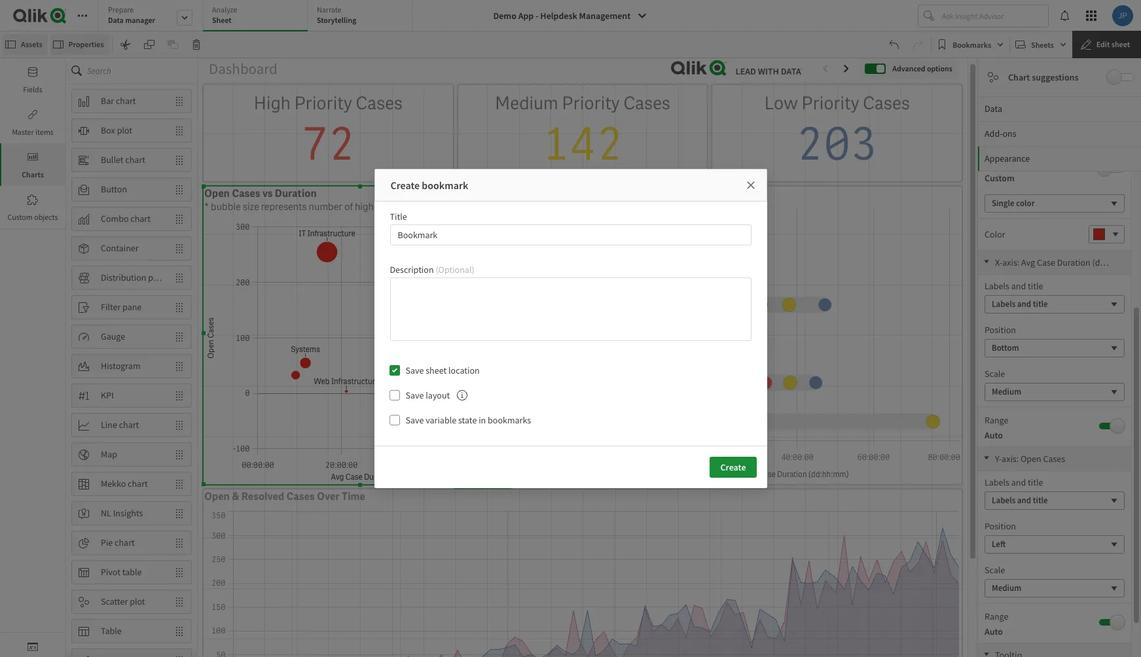 Task type: describe. For each thing, give the bounding box(es) containing it.
app
[[518, 10, 534, 22]]

duration inside "appearance" tab panel
[[1057, 257, 1091, 268]]

include the layout, for example, sorting and presentation of charts image
[[457, 390, 468, 401]]

custom for custom
[[985, 172, 1015, 184]]

labels for y-
[[985, 477, 1010, 488]]

items
[[35, 127, 54, 137]]

cases inside open cases vs duration * bubble size represents number of high priority open cases
[[232, 186, 260, 200]]

bookmark
[[422, 179, 468, 192]]

move image for container
[[168, 237, 191, 260]]

move image for nl insights
[[168, 502, 191, 525]]

cases
[[433, 200, 458, 213]]

move image for distribution plot
[[168, 267, 191, 289]]

Search text field
[[87, 58, 197, 83]]

histogram
[[101, 360, 140, 372]]

master items
[[12, 127, 54, 137]]

narrate
[[317, 5, 341, 14]]

high
[[355, 200, 374, 213]]

priority for 72
[[294, 92, 352, 115]]

7 move image from the top
[[168, 650, 191, 657]]

move image for scatter plot
[[168, 591, 191, 613]]

variables image
[[27, 642, 38, 652]]

move image for bullet chart
[[168, 149, 191, 171]]

demo app - helpdesk management button
[[485, 5, 656, 26]]

master
[[12, 127, 34, 137]]

chart for combo chart
[[130, 213, 151, 225]]

vs
[[262, 186, 273, 200]]

suggestions
[[1032, 71, 1079, 83]]

pie chart
[[101, 537, 135, 549]]

create for create bookmark
[[391, 179, 420, 192]]

distribution
[[101, 272, 146, 284]]

bookmarks button
[[934, 34, 1007, 55]]

filter pane
[[101, 301, 142, 313]]

delete image
[[191, 39, 201, 50]]

axis: for y-
[[1002, 453, 1019, 465]]

type
[[632, 186, 654, 200]]

y-axis: open cases
[[995, 453, 1065, 465]]

*
[[204, 200, 209, 213]]

open for open cases vs duration * bubble size represents number of high priority open cases
[[204, 186, 230, 200]]

-
[[536, 10, 539, 22]]

combo chart
[[101, 213, 151, 225]]

sheet for edit
[[1112, 39, 1130, 49]]

bookmarks
[[953, 40, 991, 49]]

size
[[243, 200, 259, 213]]

save sheet location
[[406, 365, 480, 376]]

properties
[[68, 39, 104, 49]]

range for x-axis: avg case duration (dd:hh:mm)
[[985, 414, 1009, 426]]

move image for line chart
[[168, 414, 191, 436]]

sheet for save
[[426, 365, 447, 376]]

master items button
[[0, 101, 65, 143]]

bubble
[[211, 200, 241, 213]]

move image for box plot
[[168, 119, 191, 142]]

save for save sheet location
[[406, 365, 424, 376]]

plot for distribution plot
[[148, 272, 163, 284]]

position for x-
[[985, 324, 1016, 336]]

appearance
[[985, 153, 1030, 164]]

chart for bar chart
[[116, 95, 136, 107]]

box
[[101, 124, 115, 136]]

move image for table
[[168, 620, 191, 643]]

sheets
[[1031, 40, 1054, 49]]

over
[[317, 490, 340, 504]]

save for save layout
[[406, 390, 424, 401]]

appearance tab panel
[[978, 126, 1141, 657]]

advanced options
[[893, 63, 953, 73]]

nl
[[101, 507, 111, 519]]

line chart
[[101, 419, 139, 431]]

open & resolved cases over time
[[204, 490, 365, 504]]

priority
[[376, 200, 407, 213]]

x-axis: avg case duration (dd:hh:mm)
[[995, 257, 1138, 268]]

time
[[342, 490, 365, 504]]

2 triangle bottom image from the top
[[978, 651, 995, 657]]

custom for custom objects
[[7, 212, 33, 222]]

undo image
[[889, 39, 900, 50]]

chart for bullet chart
[[125, 154, 145, 166]]

pivot
[[101, 566, 120, 578]]

&
[[232, 490, 239, 504]]

plot for box plot
[[117, 124, 132, 136]]

in
[[479, 414, 486, 426]]

description (optional)
[[390, 264, 474, 276]]

duration inside open cases vs duration * bubble size represents number of high priority open cases
[[275, 186, 317, 200]]

sheets button
[[1013, 34, 1070, 55]]

move image for mekko chart
[[168, 473, 191, 495]]

high priority cases 72
[[254, 92, 403, 174]]

assets
[[21, 39, 42, 49]]

cases inside high priority cases 72
[[356, 92, 403, 115]]

priority for 203
[[802, 92, 859, 115]]

72
[[301, 115, 355, 174]]

gauge
[[101, 331, 125, 342]]

container
[[101, 242, 139, 254]]

narrate storytelling
[[317, 5, 356, 25]]

labels for x-
[[985, 280, 1010, 292]]

table
[[101, 625, 122, 637]]

auto for y-axis: open cases
[[985, 626, 1003, 638]]

button
[[101, 183, 127, 195]]

open for open cases by priority type
[[522, 186, 548, 200]]

save layout
[[406, 390, 450, 401]]

line
[[101, 419, 117, 431]]

options
[[927, 63, 953, 73]]

142
[[542, 115, 623, 174]]

range auto for x-axis: avg case duration (dd:hh:mm)
[[985, 414, 1009, 441]]

save variable state in bookmarks
[[406, 414, 531, 426]]

move image for filter pane
[[168, 296, 191, 319]]

data
[[108, 15, 124, 25]]

custom objects
[[7, 212, 58, 222]]

x-
[[995, 257, 1002, 268]]

fields
[[23, 84, 42, 94]]

edit sheet button
[[1072, 31, 1141, 58]]

edit sheet
[[1096, 39, 1130, 49]]

puzzle image
[[27, 194, 38, 205]]

create for create
[[720, 462, 746, 473]]

chart for pie chart
[[115, 537, 135, 549]]

helpdesk
[[540, 10, 577, 22]]

scatter chart image
[[988, 72, 998, 82]]

fields button
[[0, 58, 65, 101]]

chart for line chart
[[119, 419, 139, 431]]

position for y-
[[985, 520, 1016, 532]]

title for open
[[1028, 477, 1043, 488]]

application containing 72
[[0, 0, 1141, 657]]

demo
[[493, 10, 516, 22]]

avg
[[1021, 257, 1035, 268]]

object image
[[27, 152, 38, 162]]

range for y-axis: open cases
[[985, 611, 1009, 623]]

bar
[[101, 95, 114, 107]]

represents
[[261, 200, 307, 213]]

map
[[101, 449, 117, 460]]

next sheet: performance image
[[842, 63, 852, 74]]

low
[[764, 92, 798, 115]]

scale for y-axis: open cases
[[985, 564, 1005, 576]]

triangle bottom image
[[978, 259, 995, 265]]



Task type: locate. For each thing, give the bounding box(es) containing it.
1 triangle bottom image from the top
[[978, 455, 995, 462]]

tab list
[[98, 0, 417, 33]]

6 move image from the top
[[168, 385, 191, 407]]

2 vertical spatial save
[[406, 414, 424, 426]]

chart right combo
[[130, 213, 151, 225]]

12 move image from the top
[[168, 591, 191, 613]]

1 auto from the top
[[985, 429, 1003, 441]]

save left layout
[[406, 390, 424, 401]]

1 title from the top
[[1028, 280, 1043, 292]]

of
[[344, 200, 353, 213]]

1 vertical spatial labels
[[985, 477, 1010, 488]]

1 labels from the top
[[985, 280, 1010, 292]]

custom inside "appearance" tab panel
[[985, 172, 1015, 184]]

title for avg
[[1028, 280, 1043, 292]]

scatter
[[101, 596, 128, 608]]

2 save from the top
[[406, 390, 424, 401]]

save for save variable state in bookmarks
[[406, 414, 424, 426]]

0 vertical spatial labels
[[985, 280, 1010, 292]]

pivot table
[[101, 566, 142, 578]]

insights
[[113, 507, 143, 519]]

10 move image from the top
[[168, 532, 191, 554]]

application
[[0, 0, 1141, 657]]

objects
[[34, 212, 58, 222]]

2 vertical spatial plot
[[130, 596, 145, 608]]

storytelling
[[317, 15, 356, 25]]

duration right vs
[[275, 186, 317, 200]]

appearance tab
[[978, 146, 1141, 171]]

state
[[458, 414, 477, 426]]

1 vertical spatial title
[[1028, 477, 1043, 488]]

resolved
[[241, 490, 284, 504]]

move image
[[168, 90, 191, 112], [168, 178, 191, 201], [168, 208, 191, 230], [168, 267, 191, 289], [168, 355, 191, 377], [168, 385, 191, 407], [168, 414, 191, 436], [168, 473, 191, 495], [168, 502, 191, 525], [168, 532, 191, 554], [168, 561, 191, 584], [168, 591, 191, 613], [168, 620, 191, 643]]

open left size
[[204, 186, 230, 200]]

management
[[579, 10, 631, 22]]

0 vertical spatial custom
[[985, 172, 1015, 184]]

cut image
[[120, 39, 131, 50]]

1 vertical spatial plot
[[148, 272, 163, 284]]

0 vertical spatial axis:
[[1002, 257, 1020, 268]]

priority inside low priority cases 203
[[802, 92, 859, 115]]

1 save from the top
[[406, 365, 424, 376]]

2 range auto from the top
[[985, 611, 1009, 638]]

title down avg
[[1028, 280, 1043, 292]]

open inside "appearance" tab panel
[[1021, 453, 1041, 465]]

axis: for x-
[[1002, 257, 1020, 268]]

assets button
[[3, 34, 48, 55]]

open inside open cases vs duration * bubble size represents number of high priority open cases
[[204, 186, 230, 200]]

and down the "y-axis: open cases"
[[1011, 477, 1026, 488]]

auto for x-axis: avg case duration (dd:hh:mm)
[[985, 429, 1003, 441]]

1 and from the top
[[1011, 280, 1026, 292]]

sheet inside create bookmark dialog
[[426, 365, 447, 376]]

labels and title for open
[[985, 477, 1043, 488]]

0 vertical spatial sheet
[[1112, 39, 1130, 49]]

charts button
[[0, 143, 65, 186]]

1 vertical spatial save
[[406, 390, 424, 401]]

bullet chart
[[101, 154, 145, 166]]

0 vertical spatial and
[[1011, 280, 1026, 292]]

nl insights
[[101, 507, 143, 519]]

sheet inside button
[[1112, 39, 1130, 49]]

chart suggestions
[[1008, 71, 1079, 83]]

labels and title down avg
[[985, 280, 1043, 292]]

cases inside low priority cases 203
[[863, 92, 910, 115]]

0 horizontal spatial sheet
[[426, 365, 447, 376]]

priority right medium
[[562, 92, 620, 115]]

create bookmark dialog
[[374, 169, 767, 488]]

1 vertical spatial duration
[[1057, 257, 1091, 268]]

layout
[[426, 390, 450, 401]]

2 scale from the top
[[985, 564, 1005, 576]]

0 vertical spatial labels and title
[[985, 280, 1043, 292]]

2 move image from the top
[[168, 149, 191, 171]]

2 range from the top
[[985, 611, 1009, 623]]

and
[[1011, 280, 1026, 292], [1011, 477, 1026, 488]]

1 vertical spatial custom
[[7, 212, 33, 222]]

0 vertical spatial triangle bottom image
[[978, 455, 995, 462]]

chart right bar
[[116, 95, 136, 107]]

prepare data manager
[[108, 5, 155, 25]]

1 vertical spatial axis:
[[1002, 453, 1019, 465]]

3 save from the top
[[406, 414, 424, 426]]

chart
[[116, 95, 136, 107], [125, 154, 145, 166], [130, 213, 151, 225], [119, 419, 139, 431], [128, 478, 148, 490], [115, 537, 135, 549]]

range auto for y-axis: open cases
[[985, 611, 1009, 638]]

chart right mekko
[[128, 478, 148, 490]]

1 vertical spatial range auto
[[985, 611, 1009, 638]]

0 vertical spatial scale
[[985, 368, 1005, 380]]

low priority cases 203
[[764, 92, 910, 174]]

save
[[406, 365, 424, 376], [406, 390, 424, 401], [406, 414, 424, 426]]

1 move image from the top
[[168, 119, 191, 142]]

1 range from the top
[[985, 414, 1009, 426]]

priority for 142
[[562, 92, 620, 115]]

open left by
[[522, 186, 548, 200]]

open for open & resolved cases over time
[[204, 490, 230, 504]]

0 vertical spatial duration
[[275, 186, 317, 200]]

4 move image from the top
[[168, 267, 191, 289]]

and for avg
[[1011, 280, 1026, 292]]

by
[[580, 186, 592, 200]]

2 labels and title from the top
[[985, 477, 1043, 488]]

move image for map
[[168, 444, 191, 466]]

copy image
[[144, 39, 154, 50]]

1 scale from the top
[[985, 368, 1005, 380]]

0 vertical spatial create
[[391, 179, 420, 192]]

close image
[[745, 180, 756, 190]]

combo
[[101, 213, 129, 225]]

plot
[[117, 124, 132, 136], [148, 272, 163, 284], [130, 596, 145, 608]]

priority right high at the left of the page
[[294, 92, 352, 115]]

labels and title for avg
[[985, 280, 1043, 292]]

edit
[[1096, 39, 1110, 49]]

1 vertical spatial and
[[1011, 477, 1026, 488]]

save up save layout
[[406, 365, 424, 376]]

range auto
[[985, 414, 1009, 441], [985, 611, 1009, 638]]

1 vertical spatial create
[[720, 462, 746, 473]]

open left &
[[204, 490, 230, 504]]

0 vertical spatial plot
[[117, 124, 132, 136]]

priority inside high priority cases 72
[[294, 92, 352, 115]]

Title text field
[[390, 225, 751, 246]]

sheet up layout
[[426, 365, 447, 376]]

1 horizontal spatial create
[[720, 462, 746, 473]]

move image
[[168, 119, 191, 142], [168, 149, 191, 171], [168, 237, 191, 260], [168, 296, 191, 319], [168, 326, 191, 348], [168, 444, 191, 466], [168, 650, 191, 657]]

auto
[[985, 429, 1003, 441], [985, 626, 1003, 638]]

charts
[[22, 170, 44, 179]]

open right y-
[[1021, 453, 1041, 465]]

11 move image from the top
[[168, 561, 191, 584]]

move image for combo chart
[[168, 208, 191, 230]]

2 title from the top
[[1028, 477, 1043, 488]]

location
[[448, 365, 480, 376]]

0 horizontal spatial custom
[[7, 212, 33, 222]]

chart right line
[[119, 419, 139, 431]]

sheet
[[1112, 39, 1130, 49], [426, 365, 447, 376]]

cases inside medium priority cases 142
[[623, 92, 670, 115]]

triangle bottom image
[[978, 455, 995, 462], [978, 651, 995, 657]]

advanced
[[893, 63, 925, 73]]

3 move image from the top
[[168, 237, 191, 260]]

Ask Insight Advisor text field
[[939, 5, 1048, 26]]

labels down y-
[[985, 477, 1010, 488]]

axis:
[[1002, 257, 1020, 268], [1002, 453, 1019, 465]]

kpi
[[101, 390, 114, 401]]

and for open
[[1011, 477, 1026, 488]]

create button
[[710, 457, 757, 478]]

cases
[[356, 92, 403, 115], [623, 92, 670, 115], [863, 92, 910, 115], [232, 186, 260, 200], [550, 186, 578, 200], [1043, 453, 1065, 465], [286, 490, 315, 504]]

1 horizontal spatial duration
[[1057, 257, 1091, 268]]

1 vertical spatial scale
[[985, 564, 1005, 576]]

1 vertical spatial labels and title
[[985, 477, 1043, 488]]

7 move image from the top
[[168, 414, 191, 436]]

duration right case
[[1057, 257, 1091, 268]]

custom inside button
[[7, 212, 33, 222]]

bookmarks
[[488, 414, 531, 426]]

custom objects button
[[0, 186, 65, 228]]

1 position from the top
[[985, 324, 1016, 336]]

labels down x-
[[985, 280, 1010, 292]]

8 move image from the top
[[168, 473, 191, 495]]

pane
[[122, 301, 142, 313]]

medium priority cases 142
[[495, 92, 670, 174]]

priority inside medium priority cases 142
[[562, 92, 620, 115]]

sheet right edit
[[1112, 39, 1130, 49]]

0 horizontal spatial create
[[391, 179, 420, 192]]

1 vertical spatial sheet
[[426, 365, 447, 376]]

0 horizontal spatial duration
[[275, 186, 317, 200]]

move image for pie chart
[[168, 532, 191, 554]]

custom
[[985, 172, 1015, 184], [7, 212, 33, 222]]

1 horizontal spatial sheet
[[1112, 39, 1130, 49]]

1 vertical spatial range
[[985, 611, 1009, 623]]

5 move image from the top
[[168, 326, 191, 348]]

move image for button
[[168, 178, 191, 201]]

chart for mekko chart
[[128, 478, 148, 490]]

plot for scatter plot
[[130, 596, 145, 608]]

variable
[[426, 414, 456, 426]]

title down the "y-axis: open cases"
[[1028, 477, 1043, 488]]

1 horizontal spatial custom
[[985, 172, 1015, 184]]

plot right "scatter"
[[130, 596, 145, 608]]

0 vertical spatial save
[[406, 365, 424, 376]]

pie
[[101, 537, 113, 549]]

move image for histogram
[[168, 355, 191, 377]]

filter
[[101, 301, 121, 313]]

1 vertical spatial auto
[[985, 626, 1003, 638]]

move image for pivot table
[[168, 561, 191, 584]]

prepare
[[108, 5, 134, 14]]

tab list containing prepare
[[98, 0, 417, 33]]

scale for x-axis: avg case duration (dd:hh:mm)
[[985, 368, 1005, 380]]

color
[[985, 228, 1005, 240]]

move image for kpi
[[168, 385, 191, 407]]

open
[[409, 200, 431, 213]]

move image for gauge
[[168, 326, 191, 348]]

link image
[[27, 109, 38, 120]]

open cases by priority type
[[522, 186, 654, 200]]

6 move image from the top
[[168, 444, 191, 466]]

cases inside "appearance" tab panel
[[1043, 453, 1065, 465]]

custom down appearance
[[985, 172, 1015, 184]]

labels and title down y-
[[985, 477, 1043, 488]]

bullet
[[101, 154, 123, 166]]

(dd:hh:mm)
[[1092, 257, 1138, 268]]

chart right the 'bullet'
[[125, 154, 145, 166]]

high
[[254, 92, 291, 115]]

sheet
[[212, 15, 232, 25]]

create bookmark
[[391, 179, 468, 192]]

1 vertical spatial triangle bottom image
[[978, 651, 995, 657]]

open cases vs duration * bubble size represents number of high priority open cases
[[204, 186, 458, 213]]

0 vertical spatial range auto
[[985, 414, 1009, 441]]

2 labels from the top
[[985, 477, 1010, 488]]

2 and from the top
[[1011, 477, 1026, 488]]

range
[[985, 414, 1009, 426], [985, 611, 1009, 623]]

3 move image from the top
[[168, 208, 191, 230]]

priority
[[294, 92, 352, 115], [562, 92, 620, 115], [802, 92, 859, 115], [594, 186, 630, 200]]

1 vertical spatial position
[[985, 520, 1016, 532]]

distribution plot
[[101, 272, 163, 284]]

database image
[[27, 67, 38, 77]]

number
[[309, 200, 342, 213]]

bar chart
[[101, 95, 136, 107]]

and down avg
[[1011, 280, 1026, 292]]

description
[[390, 264, 434, 276]]

save left the variable
[[406, 414, 424, 426]]

move image for bar chart
[[168, 90, 191, 112]]

create inside button
[[720, 462, 746, 473]]

create
[[391, 179, 420, 192], [720, 462, 746, 473]]

box plot
[[101, 124, 132, 136]]

duration
[[275, 186, 317, 200], [1057, 257, 1091, 268]]

plot right distribution
[[148, 272, 163, 284]]

priority right by
[[594, 186, 630, 200]]

Description(Optional) text field
[[390, 278, 751, 341]]

0 vertical spatial position
[[985, 324, 1016, 336]]

priority down next sheet: performance icon
[[802, 92, 859, 115]]

0 vertical spatial range
[[985, 414, 1009, 426]]

5 move image from the top
[[168, 355, 191, 377]]

custom down puzzle image on the left of page
[[7, 212, 33, 222]]

chart right the pie
[[115, 537, 135, 549]]

1 move image from the top
[[168, 90, 191, 112]]

0 vertical spatial title
[[1028, 280, 1043, 292]]

2 auto from the top
[[985, 626, 1003, 638]]

1 labels and title from the top
[[985, 280, 1043, 292]]

2 move image from the top
[[168, 178, 191, 201]]

chart
[[1008, 71, 1030, 83]]

4 move image from the top
[[168, 296, 191, 319]]

13 move image from the top
[[168, 620, 191, 643]]

1 range auto from the top
[[985, 414, 1009, 441]]

2 position from the top
[[985, 520, 1016, 532]]

plot right box in the left of the page
[[117, 124, 132, 136]]

case
[[1037, 257, 1055, 268]]

0 vertical spatial auto
[[985, 429, 1003, 441]]

demo app - helpdesk management
[[493, 10, 631, 22]]

9 move image from the top
[[168, 502, 191, 525]]



Task type: vqa. For each thing, say whether or not it's contained in the screenshot.
by
yes



